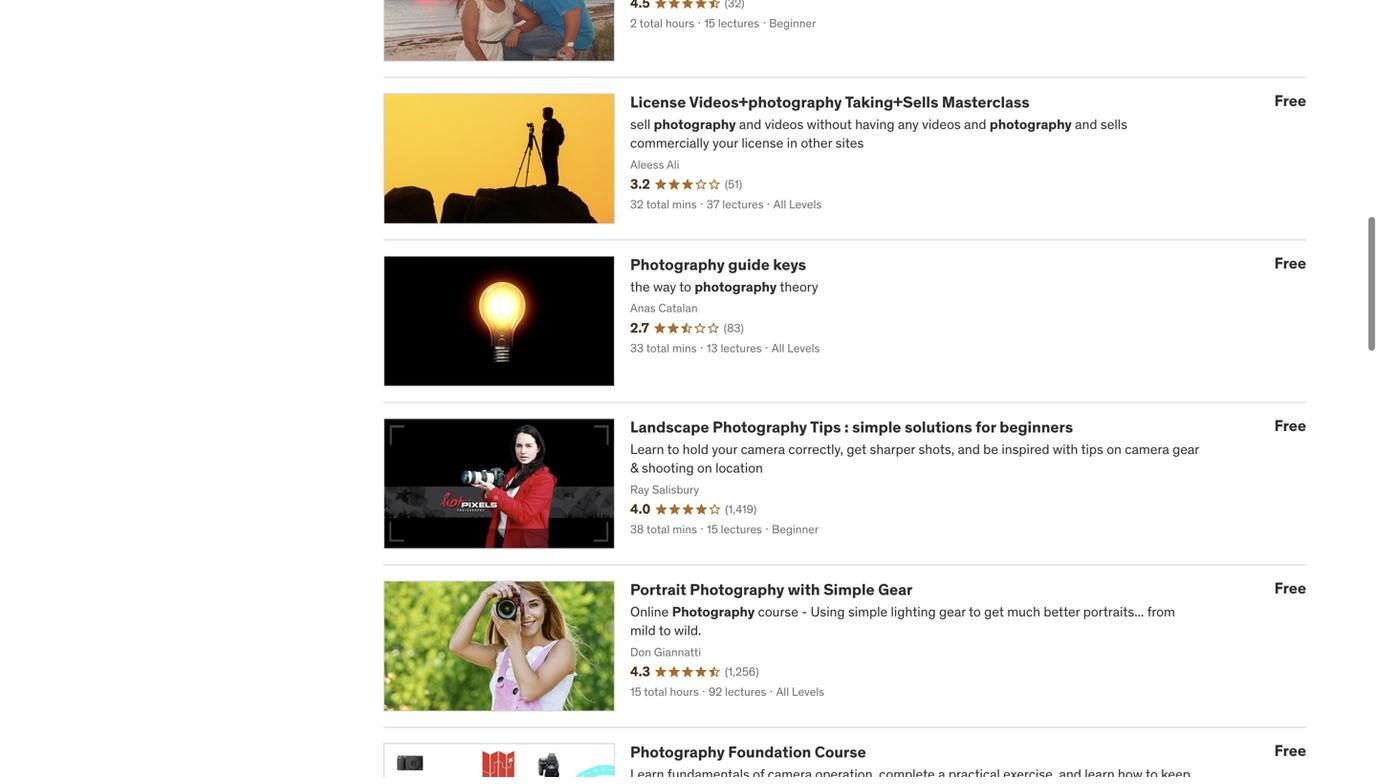 Task type: locate. For each thing, give the bounding box(es) containing it.
photography
[[630, 255, 725, 274], [713, 417, 807, 437], [690, 580, 784, 600], [630, 743, 725, 762]]

free for masterclass
[[1275, 91, 1307, 110]]

photography left the 'tips'
[[713, 417, 807, 437]]

1 free from the top
[[1275, 91, 1307, 110]]

4 free from the top
[[1275, 579, 1307, 598]]

photography guide keys
[[630, 255, 806, 274]]

photography guide keys link
[[630, 255, 806, 274]]

taking+sells
[[845, 92, 939, 112]]

3 free from the top
[[1275, 416, 1307, 436]]

license videos+photography taking+sells masterclass link
[[630, 92, 1030, 112]]

free
[[1275, 91, 1307, 110], [1275, 253, 1307, 273], [1275, 416, 1307, 436], [1275, 579, 1307, 598], [1275, 741, 1307, 761]]

license videos+photography taking+sells masterclass
[[630, 92, 1030, 112]]

simple
[[824, 580, 875, 600]]

free for :
[[1275, 416, 1307, 436]]

license
[[630, 92, 686, 112]]



Task type: vqa. For each thing, say whether or not it's contained in the screenshot.
solutions
yes



Task type: describe. For each thing, give the bounding box(es) containing it.
masterclass
[[942, 92, 1030, 112]]

foundation
[[728, 743, 811, 762]]

videos+photography
[[689, 92, 842, 112]]

5 free from the top
[[1275, 741, 1307, 761]]

landscape
[[630, 417, 709, 437]]

guide
[[728, 255, 770, 274]]

portrait
[[630, 580, 687, 600]]

photography left 'foundation'
[[630, 743, 725, 762]]

course
[[815, 743, 866, 762]]

portrait photography with simple gear link
[[630, 580, 913, 600]]

simple
[[852, 417, 901, 437]]

gear
[[878, 580, 913, 600]]

photography left guide
[[630, 255, 725, 274]]

free for simple
[[1275, 579, 1307, 598]]

for
[[976, 417, 996, 437]]

portrait photography with simple gear
[[630, 580, 913, 600]]

landscape photography tips :  simple solutions for beginners
[[630, 417, 1073, 437]]

photography foundation course link
[[630, 743, 866, 762]]

beginners
[[1000, 417, 1073, 437]]

landscape photography tips :  simple solutions for beginners link
[[630, 417, 1073, 437]]

keys
[[773, 255, 806, 274]]

photography foundation course
[[630, 743, 866, 762]]

photography left with
[[690, 580, 784, 600]]

2 free from the top
[[1275, 253, 1307, 273]]

with
[[788, 580, 820, 600]]

tips
[[810, 417, 841, 437]]

solutions
[[905, 417, 972, 437]]

:
[[845, 417, 849, 437]]



